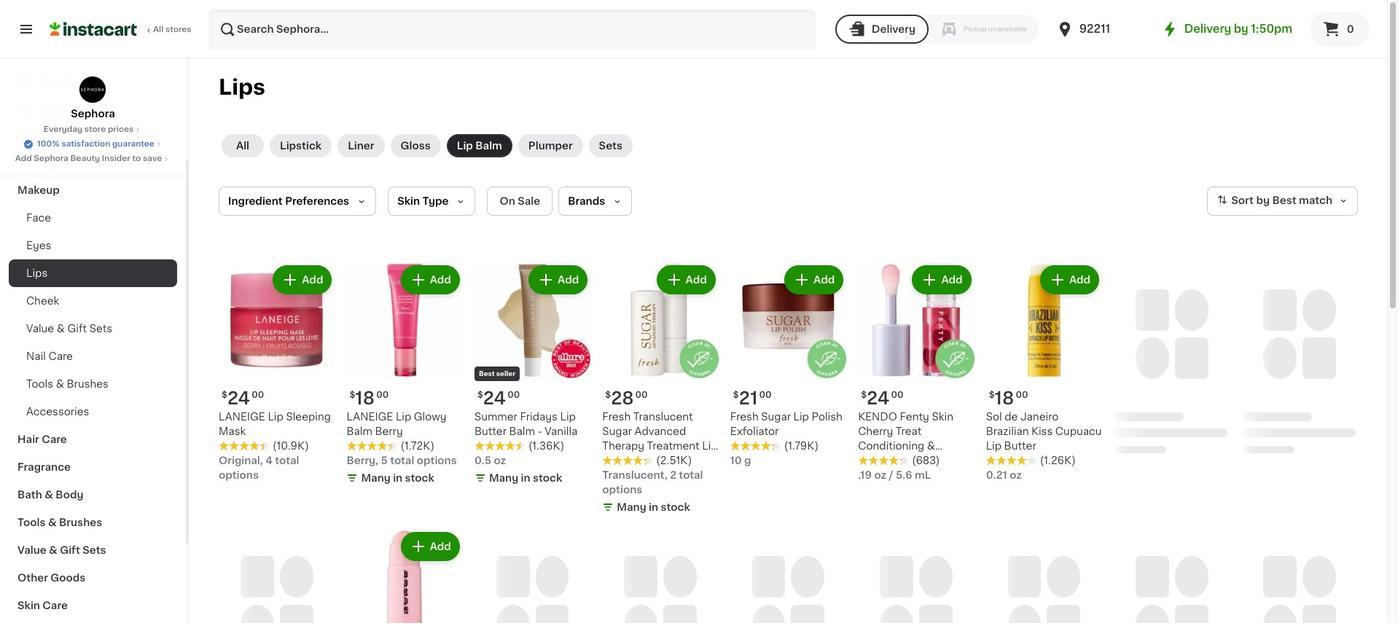 Task type: locate. For each thing, give the bounding box(es) containing it.
fresh
[[602, 412, 631, 422], [730, 412, 759, 422]]

1 horizontal spatial $ 18 00
[[989, 390, 1028, 407]]

sets up brands dropdown button
[[599, 141, 623, 151]]

holiday party ready beauty
[[17, 157, 166, 168]]

best for best match
[[1272, 196, 1297, 206]]

cheek
[[26, 296, 59, 306]]

add inside add sephora beauty insider to save link
[[15, 155, 32, 163]]

$ 28 00
[[605, 390, 648, 407]]

1 vertical spatial options
[[219, 471, 259, 481]]

$ for laneige lip sleeping mask
[[222, 391, 227, 400]]

skin care
[[17, 601, 68, 611]]

2 tools & brushes link from the top
[[9, 509, 177, 537]]

0 vertical spatial butter
[[475, 427, 507, 437]]

stock down 2
[[661, 503, 690, 513]]

3 24 from the left
[[483, 390, 506, 407]]

brushes down body
[[59, 518, 102, 528]]

skin inside dropdown button
[[397, 196, 420, 206]]

add for laneige lip glowy balm berry
[[430, 275, 451, 285]]

24 for kendo
[[867, 390, 890, 407]]

2 horizontal spatial 24
[[867, 390, 890, 407]]

0.21
[[986, 471, 1007, 481]]

many in stock for 24
[[489, 473, 562, 484]]

2 vertical spatial care
[[43, 601, 68, 611]]

2 horizontal spatial total
[[679, 471, 703, 481]]

sephora down 100%
[[34, 155, 68, 163]]

00 for polish
[[759, 391, 772, 400]]

1 laneige from the left
[[219, 412, 265, 422]]

1 vertical spatial sets
[[89, 324, 112, 334]]

2 horizontal spatial stock
[[661, 503, 690, 513]]

care down other goods
[[43, 601, 68, 611]]

0 horizontal spatial lips
[[26, 268, 48, 278]]

& inside kendo fenty skin cherry treat conditioning & strengthening lip oil
[[927, 441, 935, 452]]

5 $ from the left
[[477, 391, 483, 400]]

fresh inside fresh sugar lip polish exfoliator
[[730, 412, 759, 422]]

1 horizontal spatial skin
[[397, 196, 420, 206]]

many in stock
[[361, 473, 434, 484], [489, 473, 562, 484], [617, 503, 690, 513]]

1 horizontal spatial 18
[[995, 390, 1014, 407]]

butter down summer
[[475, 427, 507, 437]]

0 vertical spatial care
[[48, 351, 73, 362]]

0 vertical spatial all
[[153, 26, 163, 34]]

7 $ from the left
[[989, 391, 995, 400]]

therapy
[[602, 441, 645, 452]]

6 00 from the left
[[759, 391, 772, 400]]

sephora logo image
[[79, 76, 107, 104]]

sugar up "exfoliator" at the right
[[761, 412, 791, 422]]

many down translucent,
[[617, 503, 646, 513]]

1 horizontal spatial 24
[[483, 390, 506, 407]]

2 horizontal spatial many
[[617, 503, 646, 513]]

butter inside summer fridays lip butter balm - vanilla
[[475, 427, 507, 437]]

sets
[[599, 141, 623, 151], [89, 324, 112, 334], [83, 545, 106, 556]]

2 horizontal spatial in
[[649, 503, 658, 513]]

laneige inside the laneige lip glowy balm berry
[[347, 412, 393, 422]]

0 button
[[1310, 12, 1370, 47]]

value & gift sets for first value & gift sets link from the top of the page
[[26, 324, 112, 334]]

total inside original, 4 total options
[[275, 456, 299, 466]]

berry, 5 total options
[[347, 456, 457, 466]]

all up ingredient
[[236, 141, 249, 151]]

polish
[[812, 412, 843, 422]]

00 up laneige lip sleeping mask
[[252, 391, 264, 400]]

2 fresh from the left
[[730, 412, 759, 422]]

1 vertical spatial by
[[1256, 196, 1270, 206]]

translucent
[[633, 412, 693, 422]]

lip inside summer fridays lip butter balm - vanilla
[[560, 412, 576, 422]]

lip left sleeping
[[268, 412, 283, 422]]

1 horizontal spatial oz
[[874, 471, 887, 481]]

1 18 from the left
[[355, 390, 375, 407]]

2
[[670, 471, 677, 481]]

add
[[15, 155, 32, 163], [302, 275, 323, 285], [430, 275, 451, 285], [558, 275, 579, 285], [686, 275, 707, 285], [814, 275, 835, 285], [942, 275, 963, 285], [1069, 275, 1091, 285], [430, 542, 451, 552]]

many down 5
[[361, 473, 391, 484]]

100% satisfaction guarantee
[[37, 140, 154, 148]]

00 for butter
[[508, 391, 520, 400]]

& up nail care
[[57, 324, 65, 334]]

sets down cheek link
[[89, 324, 112, 334]]

3 $ from the left
[[605, 391, 611, 400]]

tools down the nail
[[26, 379, 53, 389]]

0 vertical spatial value
[[26, 324, 54, 334]]

guarantee
[[112, 140, 154, 148]]

18 for laneige
[[355, 390, 375, 407]]

stock down the (1.36k)
[[533, 473, 562, 484]]

exfoliator
[[730, 427, 779, 437]]

$ up kendo
[[861, 391, 867, 400]]

care right the nail
[[48, 351, 73, 362]]

1 vertical spatial care
[[42, 435, 67, 445]]

gift down cheek link
[[67, 324, 87, 334]]

1 vertical spatial skin
[[932, 412, 954, 422]]

1 horizontal spatial laneige
[[347, 412, 393, 422]]

balm inside the laneige lip glowy balm berry
[[347, 427, 372, 437]]

$ up summer
[[477, 391, 483, 400]]

shop
[[41, 47, 68, 58]]

1 fresh from the left
[[602, 412, 631, 422]]

by inside delivery by 1:50pm link
[[1234, 23, 1249, 34]]

1 24 from the left
[[227, 390, 250, 407]]

brushes up accessories link
[[67, 379, 109, 389]]

lip left oil
[[934, 456, 950, 466]]

1 vertical spatial all
[[236, 141, 249, 151]]

value & gift sets up nail care
[[26, 324, 112, 334]]

best left 'seller'
[[479, 371, 495, 377]]

2 horizontal spatial options
[[602, 485, 642, 495]]

best inside field
[[1272, 196, 1297, 206]]

options down translucent,
[[602, 485, 642, 495]]

0 horizontal spatial sugar
[[602, 427, 632, 437]]

skin right fenty
[[932, 412, 954, 422]]

add sephora beauty insider to save link
[[15, 153, 171, 165]]

1 vertical spatial tools & brushes link
[[9, 509, 177, 537]]

0 horizontal spatial skin
[[17, 601, 40, 611]]

balm left "-"
[[509, 427, 535, 437]]

1 vertical spatial value & gift sets
[[17, 545, 106, 556]]

$
[[222, 391, 227, 400], [350, 391, 355, 400], [605, 391, 611, 400], [861, 391, 867, 400], [477, 391, 483, 400], [733, 391, 739, 400], [989, 391, 995, 400]]

total for 24
[[275, 456, 299, 466]]

0 horizontal spatial fresh
[[602, 412, 631, 422]]

buy it again
[[41, 77, 103, 87]]

sugar inside fresh translucent sugar advanced therapy treatment lip balm
[[602, 427, 632, 437]]

laneige lip glowy balm berry
[[347, 412, 447, 437]]

ready
[[92, 157, 125, 168]]

lipstick
[[280, 141, 322, 151]]

g
[[744, 456, 751, 466]]

value up other
[[17, 545, 46, 556]]

1 horizontal spatial best
[[1272, 196, 1297, 206]]

many for 18
[[361, 473, 391, 484]]

2 vertical spatial sets
[[83, 545, 106, 556]]

tools & brushes link down body
[[9, 509, 177, 537]]

0 vertical spatial lips
[[219, 77, 265, 98]]

& right bath
[[45, 490, 53, 500]]

many inside product group
[[617, 503, 646, 513]]

1 horizontal spatial stock
[[533, 473, 562, 484]]

2 00 from the left
[[376, 391, 389, 400]]

0 vertical spatial best
[[1272, 196, 1297, 206]]

many down 0.5 oz
[[489, 473, 519, 484]]

in down the (1.36k)
[[521, 473, 530, 484]]

many in stock inside product group
[[617, 503, 690, 513]]

options inside original, 4 total options
[[219, 471, 259, 481]]

0 horizontal spatial by
[[1234, 23, 1249, 34]]

1 vertical spatial gift
[[60, 545, 80, 556]]

0 horizontal spatial many in stock
[[361, 473, 434, 484]]

2 horizontal spatial many in stock
[[617, 503, 690, 513]]

00 for cherry
[[891, 391, 904, 400]]

2 horizontal spatial oz
[[1010, 471, 1022, 481]]

by
[[1234, 23, 1249, 34], [1256, 196, 1270, 206]]

delivery inside button
[[872, 24, 916, 34]]

sort by
[[1232, 196, 1270, 206]]

oz left /
[[874, 471, 887, 481]]

1 vertical spatial brushes
[[59, 518, 102, 528]]

1 $ 18 00 from the left
[[350, 390, 389, 407]]

0.5 oz
[[475, 456, 506, 466]]

$ for fresh sugar lip polish exfoliator
[[733, 391, 739, 400]]

stock
[[405, 473, 434, 484], [533, 473, 562, 484], [661, 503, 690, 513]]

1 vertical spatial value & gift sets link
[[9, 537, 177, 564]]

advanced
[[635, 427, 686, 437]]

fresh down 28
[[602, 412, 631, 422]]

preferences
[[285, 196, 349, 206]]

sugar
[[761, 412, 791, 422], [602, 427, 632, 437]]

2 vertical spatial options
[[602, 485, 642, 495]]

0 horizontal spatial 18
[[355, 390, 375, 407]]

$ 21 00
[[733, 390, 772, 407]]

2 18 from the left
[[995, 390, 1014, 407]]

4 00 from the left
[[891, 391, 904, 400]]

4 $ from the left
[[861, 391, 867, 400]]

0 horizontal spatial sephora
[[34, 155, 68, 163]]

1 $ from the left
[[222, 391, 227, 400]]

bath & body link
[[9, 481, 177, 509]]

cheek link
[[9, 287, 177, 315]]

0 horizontal spatial many
[[361, 473, 391, 484]]

in inside product group
[[649, 503, 658, 513]]

00 down 'seller'
[[508, 391, 520, 400]]

tools & brushes up accessories
[[26, 379, 109, 389]]

options inside the translucent, 2 total options
[[602, 485, 642, 495]]

laneige up mask
[[219, 412, 265, 422]]

total for 28
[[679, 471, 703, 481]]

1 value & gift sets link from the top
[[9, 315, 177, 343]]

tools & brushes
[[26, 379, 109, 389], [17, 518, 102, 528]]

tools down bath
[[17, 518, 46, 528]]

hair care link
[[9, 426, 177, 453]]

1 $ 24 00 from the left
[[222, 390, 264, 407]]

stock down berry, 5 total options
[[405, 473, 434, 484]]

lip right treatment
[[702, 441, 718, 452]]

lip down brazilian
[[986, 441, 1002, 452]]

1 horizontal spatial options
[[417, 456, 457, 466]]

00 for mask
[[252, 391, 264, 400]]

care right hair
[[42, 435, 67, 445]]

total down (10.9k)
[[275, 456, 299, 466]]

2 horizontal spatial $ 24 00
[[861, 390, 904, 407]]

many in stock down the (1.36k)
[[489, 473, 562, 484]]

total for 18
[[390, 456, 414, 466]]

1 horizontal spatial sugar
[[761, 412, 791, 422]]

liner link
[[338, 134, 385, 157]]

lip right "gloss"
[[457, 141, 473, 151]]

face
[[26, 213, 51, 223]]

by left 1:50pm
[[1234, 23, 1249, 34]]

sol
[[986, 412, 1002, 422]]

1 horizontal spatial in
[[521, 473, 530, 484]]

sephora up store
[[71, 109, 115, 119]]

1 vertical spatial sephora
[[34, 155, 68, 163]]

24 up kendo
[[867, 390, 890, 407]]

skin left type
[[397, 196, 420, 206]]

makeup
[[17, 185, 60, 195]]

lips down eyes
[[26, 268, 48, 278]]

00 inside $ 28 00
[[635, 391, 648, 400]]

product group containing add
[[347, 530, 463, 623]]

original, 4 total options
[[219, 456, 299, 481]]

24 up summer
[[483, 390, 506, 407]]

1 horizontal spatial by
[[1256, 196, 1270, 206]]

value for first value & gift sets link from the top of the page
[[26, 324, 54, 334]]

2 vertical spatial skin
[[17, 601, 40, 611]]

0 horizontal spatial total
[[275, 456, 299, 466]]

00 inside $ 21 00
[[759, 391, 772, 400]]

0 horizontal spatial oz
[[494, 456, 506, 466]]

0 horizontal spatial butter
[[475, 427, 507, 437]]

0 horizontal spatial $ 24 00
[[222, 390, 264, 407]]

add button for kendo fenty skin cherry treat conditioning & strengthening lip oil
[[914, 267, 970, 293]]

18
[[355, 390, 375, 407], [995, 390, 1014, 407]]

0 horizontal spatial stock
[[405, 473, 434, 484]]

laneige
[[219, 412, 265, 422], [347, 412, 393, 422]]

laneige up berry
[[347, 412, 393, 422]]

accessories link
[[9, 398, 177, 426]]

5 00 from the left
[[508, 391, 520, 400]]

best left match
[[1272, 196, 1297, 206]]

brushes
[[67, 379, 109, 389], [59, 518, 102, 528]]

1 vertical spatial sugar
[[602, 427, 632, 437]]

balm down therapy
[[602, 456, 628, 466]]

laneige for 18
[[347, 412, 393, 422]]

(10.9k)
[[273, 441, 309, 452]]

beauty
[[70, 155, 100, 163], [128, 157, 166, 168]]

sets for first value & gift sets link from the top of the page
[[89, 324, 112, 334]]

1 horizontal spatial $ 24 00
[[477, 390, 520, 407]]

3 $ 24 00 from the left
[[477, 390, 520, 407]]

lip left the polish
[[794, 412, 809, 422]]

0 vertical spatial skin
[[397, 196, 420, 206]]

bath
[[17, 490, 42, 500]]

1 horizontal spatial fresh
[[730, 412, 759, 422]]

1 horizontal spatial delivery
[[1185, 23, 1231, 34]]

00 right the 21
[[759, 391, 772, 400]]

00 up fenty
[[891, 391, 904, 400]]

6 $ from the left
[[733, 391, 739, 400]]

0 vertical spatial value & gift sets
[[26, 324, 112, 334]]

total right 2
[[679, 471, 703, 481]]

0 vertical spatial value & gift sets link
[[9, 315, 177, 343]]

1 00 from the left
[[252, 391, 264, 400]]

all left "stores"
[[153, 26, 163, 34]]

goods
[[51, 573, 86, 583]]

shop link
[[9, 38, 177, 67]]

10 g
[[730, 456, 751, 466]]

tools & brushes link up accessories
[[9, 370, 177, 398]]

1 horizontal spatial total
[[390, 456, 414, 466]]

0 vertical spatial sephora
[[71, 109, 115, 119]]

total
[[275, 456, 299, 466], [390, 456, 414, 466], [679, 471, 703, 481]]

by right sort
[[1256, 196, 1270, 206]]

add button
[[274, 267, 331, 293], [402, 267, 458, 293], [530, 267, 586, 293], [658, 267, 714, 293], [786, 267, 842, 293], [914, 267, 970, 293], [1042, 267, 1098, 293], [402, 534, 458, 560]]

lip inside fresh sugar lip polish exfoliator
[[794, 412, 809, 422]]

0 horizontal spatial laneige
[[219, 412, 265, 422]]

0 vertical spatial by
[[1234, 23, 1249, 34]]

$ for kendo fenty skin cherry treat conditioning & strengthening lip oil
[[861, 391, 867, 400]]

sets inside 'link'
[[599, 141, 623, 151]]

2 $ from the left
[[350, 391, 355, 400]]

2 horizontal spatial skin
[[932, 412, 954, 422]]

oz right 0.5
[[494, 456, 506, 466]]

0 horizontal spatial delivery
[[872, 24, 916, 34]]

in down the translucent, 2 total options
[[649, 503, 658, 513]]

$ for sol de janeiro brazilian kiss cupuacu lip butter
[[989, 391, 995, 400]]

0 horizontal spatial in
[[393, 473, 403, 484]]

1 vertical spatial butter
[[1004, 441, 1036, 452]]

value & gift sets up goods
[[17, 545, 106, 556]]

1 horizontal spatial many in stock
[[489, 473, 562, 484]]

2 $ 24 00 from the left
[[861, 390, 904, 407]]

$ for summer fridays lip butter balm - vanilla
[[477, 391, 483, 400]]

$ inside $ 21 00
[[733, 391, 739, 400]]

$ up the laneige lip glowy balm berry
[[350, 391, 355, 400]]

value for 1st value & gift sets link from the bottom of the page
[[17, 545, 46, 556]]

0 horizontal spatial best
[[479, 371, 495, 377]]

sugar up therapy
[[602, 427, 632, 437]]

value & gift sets for 1st value & gift sets link from the bottom of the page
[[17, 545, 106, 556]]

balm up the on
[[476, 141, 502, 151]]

value & gift sets link up nail care
[[9, 315, 177, 343]]

7 00 from the left
[[1016, 391, 1028, 400]]

0 vertical spatial sugar
[[761, 412, 791, 422]]

$ 24 00 for laneige
[[222, 390, 264, 407]]

vanilla
[[545, 427, 578, 437]]

1 vertical spatial lips
[[26, 268, 48, 278]]

$ 24 00 up summer
[[477, 390, 520, 407]]

tools
[[26, 379, 53, 389], [17, 518, 46, 528]]

5
[[381, 456, 388, 466]]

2 laneige from the left
[[347, 412, 393, 422]]

delivery
[[1185, 23, 1231, 34], [872, 24, 916, 34]]

options for 24
[[219, 471, 259, 481]]

laneige inside laneige lip sleeping mask
[[219, 412, 265, 422]]

0 vertical spatial brushes
[[67, 379, 109, 389]]

2 $ 18 00 from the left
[[989, 390, 1028, 407]]

gloss
[[401, 141, 431, 151]]

$ up mask
[[222, 391, 227, 400]]

00 right 28
[[635, 391, 648, 400]]

$ 24 00 for kendo
[[861, 390, 904, 407]]

all
[[153, 26, 163, 34], [236, 141, 249, 151]]

0 horizontal spatial options
[[219, 471, 259, 481]]

many in stock for 28
[[617, 503, 690, 513]]

0 vertical spatial gift
[[67, 324, 87, 334]]

1 horizontal spatial all
[[236, 141, 249, 151]]

$ 24 00
[[222, 390, 264, 407], [861, 390, 904, 407], [477, 390, 520, 407]]

None search field
[[209, 9, 816, 50]]

0 horizontal spatial all
[[153, 26, 163, 34]]

sets for 1st value & gift sets link from the bottom of the page
[[83, 545, 106, 556]]

lip inside laneige lip sleeping mask
[[268, 412, 283, 422]]

00 for advanced
[[635, 391, 648, 400]]

in down berry, 5 total options
[[393, 473, 403, 484]]

0 horizontal spatial $ 18 00
[[350, 390, 389, 407]]

0 vertical spatial tools & brushes
[[26, 379, 109, 389]]

oz for 0.21
[[1010, 471, 1022, 481]]

stores
[[165, 26, 192, 34]]

value & gift sets
[[26, 324, 112, 334], [17, 545, 106, 556]]

1 vertical spatial value
[[17, 545, 46, 556]]

1 horizontal spatial butter
[[1004, 441, 1036, 452]]

$ 24 00 up kendo
[[861, 390, 904, 407]]

21
[[739, 390, 758, 407]]

0 vertical spatial options
[[417, 456, 457, 466]]

by for delivery
[[1234, 23, 1249, 34]]

sets up other goods link
[[83, 545, 106, 556]]

2 24 from the left
[[867, 390, 890, 407]]

value & gift sets link up goods
[[9, 537, 177, 564]]

stock for 18
[[405, 473, 434, 484]]

plumper link
[[518, 134, 583, 157]]

lip up berry
[[396, 412, 411, 422]]

$ up "exfoliator" at the right
[[733, 391, 739, 400]]

options down original,
[[219, 471, 259, 481]]

0 vertical spatial tools & brushes link
[[9, 370, 177, 398]]

butter down brazilian
[[1004, 441, 1036, 452]]

$ 18 00 up de
[[989, 390, 1028, 407]]

lips up all link
[[219, 77, 265, 98]]

0 horizontal spatial 24
[[227, 390, 250, 407]]

$ up therapy
[[605, 391, 611, 400]]

0 vertical spatial sets
[[599, 141, 623, 151]]

options for 18
[[417, 456, 457, 466]]

service type group
[[835, 15, 1039, 44]]

lip up vanilla
[[560, 412, 576, 422]]

Best match Sort by field
[[1208, 187, 1358, 216]]

18 up the laneige lip glowy balm berry
[[355, 390, 375, 407]]

$ 24 00 up mask
[[222, 390, 264, 407]]

all for all
[[236, 141, 249, 151]]

24 up mask
[[227, 390, 250, 407]]

value down cheek
[[26, 324, 54, 334]]

many in stock down the translucent, 2 total options
[[617, 503, 690, 513]]

delivery by 1:50pm link
[[1161, 20, 1293, 38]]

options down (1.72k)
[[417, 456, 457, 466]]

balm up berry,
[[347, 427, 372, 437]]

1 horizontal spatial many
[[489, 473, 519, 484]]

00 up de
[[1016, 391, 1028, 400]]

lipstick link
[[270, 134, 332, 157]]

3 00 from the left
[[635, 391, 648, 400]]

18 for sol
[[995, 390, 1014, 407]]

skin down other
[[17, 601, 40, 611]]

total inside the translucent, 2 total options
[[679, 471, 703, 481]]

many in stock down berry, 5 total options
[[361, 473, 434, 484]]

fresh up "exfoliator" at the right
[[730, 412, 759, 422]]

add for sol de janeiro brazilian kiss cupuacu lip butter
[[1069, 275, 1091, 285]]

oz right the 0.21
[[1010, 471, 1022, 481]]

$ inside $ 28 00
[[605, 391, 611, 400]]

& up (683)
[[927, 441, 935, 452]]

add for laneige lip sleeping mask
[[302, 275, 323, 285]]

fresh inside fresh translucent sugar advanced therapy treatment lip balm
[[602, 412, 631, 422]]

product group
[[219, 262, 335, 483], [347, 262, 463, 489], [475, 262, 591, 489], [602, 262, 719, 518], [730, 262, 847, 468], [858, 262, 974, 483], [986, 262, 1102, 483], [347, 530, 463, 623]]

fresh for 28
[[602, 412, 631, 422]]

(1.36k)
[[528, 441, 565, 452]]

24
[[227, 390, 250, 407], [867, 390, 890, 407], [483, 390, 506, 407]]

1 vertical spatial best
[[479, 371, 495, 377]]

party
[[61, 157, 89, 168]]

brands
[[568, 196, 605, 206]]

$ up sol
[[989, 391, 995, 400]]

by inside best match sort by field
[[1256, 196, 1270, 206]]



Task type: vqa. For each thing, say whether or not it's contained in the screenshot.
the bottommost Iced
no



Task type: describe. For each thing, give the bounding box(es) containing it.
by for sort
[[1256, 196, 1270, 206]]

seller
[[496, 371, 515, 377]]

care for skin care
[[43, 601, 68, 611]]

00 for balm
[[376, 391, 389, 400]]

berry
[[375, 427, 403, 437]]

holiday party ready beauty link
[[9, 149, 177, 176]]

delivery button
[[835, 15, 929, 44]]

fresh sugar lip polish exfoliator
[[730, 412, 843, 437]]

product group containing 28
[[602, 262, 719, 518]]

oil
[[952, 456, 966, 466]]

cherry
[[858, 427, 893, 437]]

satisfaction
[[61, 140, 110, 148]]

add button for sol de janeiro brazilian kiss cupuacu lip butter
[[1042, 267, 1098, 293]]

1 horizontal spatial sephora
[[71, 109, 115, 119]]

sale
[[518, 196, 540, 206]]

lists link
[[9, 96, 177, 125]]

sol de janeiro brazilian kiss cupuacu lip butter
[[986, 412, 1102, 452]]

gift for first value & gift sets link from the top of the page
[[67, 324, 87, 334]]

janeiro
[[1021, 412, 1059, 422]]

24 for laneige
[[227, 390, 250, 407]]

ingredient preferences button
[[219, 187, 376, 216]]

hair care
[[17, 435, 67, 445]]

store
[[84, 125, 106, 133]]

product group containing 21
[[730, 262, 847, 468]]

sleeping
[[286, 412, 331, 422]]

de
[[1005, 412, 1018, 422]]

translucent, 2 total options
[[602, 471, 703, 495]]

add for fresh translucent sugar advanced therapy treatment lip balm
[[686, 275, 707, 285]]

laneige for 24
[[219, 412, 265, 422]]

$ 18 00 for laneige
[[350, 390, 389, 407]]

fresh for 21
[[730, 412, 759, 422]]

00 for brazilian
[[1016, 391, 1028, 400]]

24 for summer
[[483, 390, 506, 407]]

1 horizontal spatial lips
[[219, 77, 265, 98]]

mask
[[219, 427, 246, 437]]

brazilian
[[986, 427, 1029, 437]]

original,
[[219, 456, 263, 466]]

berry,
[[347, 456, 378, 466]]

skin type button
[[388, 187, 476, 216]]

eyes
[[26, 241, 51, 251]]

0 horizontal spatial beauty
[[70, 155, 100, 163]]

care for nail care
[[48, 351, 73, 362]]

28
[[611, 390, 634, 407]]

all link
[[222, 134, 264, 157]]

to
[[132, 155, 141, 163]]

sets link
[[589, 134, 633, 157]]

on sale
[[500, 196, 540, 206]]

on
[[500, 196, 515, 206]]

fenty
[[900, 412, 929, 422]]

in for 24
[[521, 473, 530, 484]]

accessories
[[26, 407, 89, 417]]

2 value & gift sets link from the top
[[9, 537, 177, 564]]

skin for skin care
[[17, 601, 40, 611]]

face link
[[9, 204, 177, 232]]

kendo fenty skin cherry treat conditioning & strengthening lip oil
[[858, 412, 966, 466]]

butter inside sol de janeiro brazilian kiss cupuacu lip butter
[[1004, 441, 1036, 452]]

nail care link
[[9, 343, 177, 370]]

many for 24
[[489, 473, 519, 484]]

lip inside kendo fenty skin cherry treat conditioning & strengthening lip oil
[[934, 456, 950, 466]]

brands button
[[559, 187, 632, 216]]

& up accessories
[[56, 379, 64, 389]]

skin inside kendo fenty skin cherry treat conditioning & strengthening lip oil
[[932, 412, 954, 422]]

summer fridays lip butter balm - vanilla
[[475, 412, 578, 437]]

buy
[[41, 77, 62, 87]]

stock for 28
[[661, 503, 690, 513]]

4
[[266, 456, 273, 466]]

delivery for delivery
[[872, 24, 916, 34]]

all stores link
[[50, 9, 192, 50]]

glowy
[[414, 412, 447, 422]]

laneige lip sleeping mask
[[219, 412, 331, 437]]

delivery for delivery by 1:50pm
[[1185, 23, 1231, 34]]

cupuacu
[[1056, 427, 1102, 437]]

liner
[[348, 141, 374, 151]]

add button for laneige lip glowy balm berry
[[402, 267, 458, 293]]

lip inside sol de janeiro brazilian kiss cupuacu lip butter
[[986, 441, 1002, 452]]

skin care link
[[9, 592, 177, 620]]

balm inside summer fridays lip butter balm - vanilla
[[509, 427, 535, 437]]

& up other goods
[[49, 545, 57, 556]]

summer
[[475, 412, 518, 422]]

buy it again link
[[9, 67, 177, 96]]

plumper
[[528, 141, 573, 151]]

.19 oz / 5.6 ml
[[858, 471, 931, 481]]

nail care
[[26, 351, 73, 362]]

in for 18
[[393, 473, 403, 484]]

gloss link
[[390, 134, 441, 157]]

oz for .19
[[874, 471, 887, 481]]

other goods
[[17, 573, 86, 583]]

1 vertical spatial tools
[[17, 518, 46, 528]]

all stores
[[153, 26, 192, 34]]

kendo
[[858, 412, 897, 422]]

options for 28
[[602, 485, 642, 495]]

(683)
[[912, 456, 940, 466]]

hair
[[17, 435, 39, 445]]

translucent,
[[602, 471, 668, 481]]

1 vertical spatial tools & brushes
[[17, 518, 102, 528]]

other
[[17, 573, 48, 583]]

care for hair care
[[42, 435, 67, 445]]

$ 18 00 for sol
[[989, 390, 1028, 407]]

it
[[64, 77, 71, 87]]

best seller
[[479, 371, 515, 377]]

add sephora beauty insider to save
[[15, 155, 162, 163]]

add for kendo fenty skin cherry treat conditioning & strengthening lip oil
[[942, 275, 963, 285]]

lip balm link
[[447, 134, 512, 157]]

1:50pm
[[1251, 23, 1293, 34]]

& down bath & body
[[48, 518, 57, 528]]

fresh translucent sugar advanced therapy treatment lip balm
[[602, 412, 718, 466]]

$ 24 00 for summer
[[477, 390, 520, 407]]

ml
[[915, 471, 931, 481]]

in for 28
[[649, 503, 658, 513]]

sugar inside fresh sugar lip polish exfoliator
[[761, 412, 791, 422]]

10
[[730, 456, 742, 466]]

many in stock for 18
[[361, 473, 434, 484]]

0 vertical spatial tools
[[26, 379, 53, 389]]

stock for 24
[[533, 473, 562, 484]]

sephora link
[[71, 76, 115, 121]]

lists
[[41, 106, 66, 116]]

on sale button
[[487, 187, 553, 216]]

instacart logo image
[[50, 20, 137, 38]]

ingredient preferences
[[228, 196, 349, 206]]

add button for fresh sugar lip polish exfoliator
[[786, 267, 842, 293]]

best for best seller
[[479, 371, 495, 377]]

delivery by 1:50pm
[[1185, 23, 1293, 34]]

1 tools & brushes link from the top
[[9, 370, 177, 398]]

all for all stores
[[153, 26, 163, 34]]

92211 button
[[1056, 9, 1144, 50]]

100%
[[37, 140, 59, 148]]

Search field
[[210, 10, 815, 48]]

lips link
[[9, 260, 177, 287]]

match
[[1299, 196, 1333, 206]]

0.21 oz
[[986, 471, 1022, 481]]

$ for fresh translucent sugar advanced therapy treatment lip balm
[[605, 391, 611, 400]]

oz for 0.5
[[494, 456, 506, 466]]

add for summer fridays lip butter balm - vanilla
[[558, 275, 579, 285]]

prices
[[108, 125, 134, 133]]

lip inside fresh translucent sugar advanced therapy treatment lip balm
[[702, 441, 718, 452]]

add button for laneige lip sleeping mask
[[274, 267, 331, 293]]

many for 28
[[617, 503, 646, 513]]

treat
[[896, 427, 922, 437]]

1 horizontal spatial beauty
[[128, 157, 166, 168]]

lip inside the laneige lip glowy balm berry
[[396, 412, 411, 422]]

again
[[74, 77, 103, 87]]

add for fresh sugar lip polish exfoliator
[[814, 275, 835, 285]]

$ for laneige lip glowy balm berry
[[350, 391, 355, 400]]

add button for summer fridays lip butter balm - vanilla
[[530, 267, 586, 293]]

gift for 1st value & gift sets link from the bottom of the page
[[60, 545, 80, 556]]

add button for fresh translucent sugar advanced therapy treatment lip balm
[[658, 267, 714, 293]]

treatment
[[647, 441, 700, 452]]

balm inside fresh translucent sugar advanced therapy treatment lip balm
[[602, 456, 628, 466]]

skin for skin type
[[397, 196, 420, 206]]



